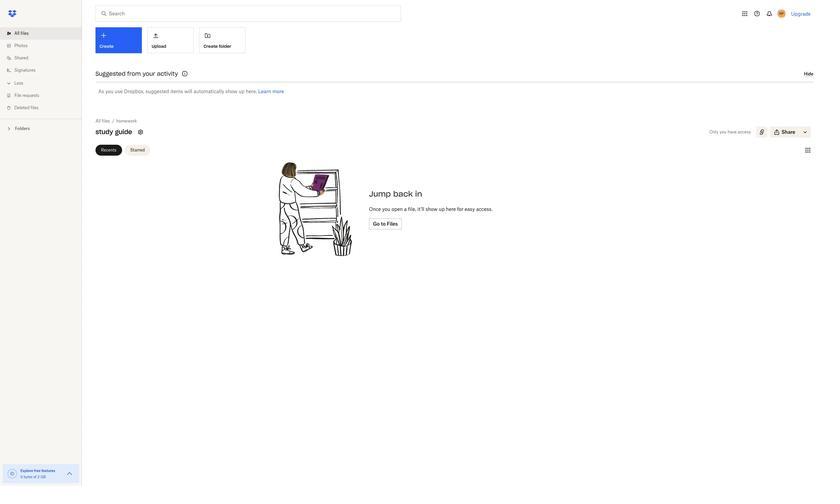 Task type: describe. For each thing, give the bounding box(es) containing it.
0 horizontal spatial show
[[226, 88, 238, 94]]

jump
[[369, 189, 391, 199]]

recents
[[101, 147, 117, 152]]

access
[[738, 129, 751, 134]]

as
[[98, 88, 104, 94]]

upload button
[[147, 27, 194, 53]]

file,
[[408, 206, 416, 212]]

create folder
[[204, 44, 231, 49]]

photos
[[14, 43, 28, 48]]

photos link
[[5, 40, 82, 52]]

will
[[184, 88, 192, 94]]

folder
[[219, 44, 231, 49]]

explore
[[20, 469, 33, 473]]

more
[[273, 88, 284, 94]]

for
[[458, 206, 464, 212]]

recents button
[[96, 145, 122, 155]]

deleted files link
[[5, 102, 82, 114]]

homework link
[[116, 118, 137, 125]]

files for deleted files
[[31, 105, 39, 110]]

starred button
[[125, 145, 150, 155]]

share
[[782, 129, 796, 135]]

in
[[416, 189, 422, 199]]

0 horizontal spatial up
[[239, 88, 245, 94]]

files for all files / homework
[[102, 118, 110, 124]]

requests
[[22, 93, 39, 98]]

create for create
[[100, 44, 114, 49]]

starred
[[130, 147, 145, 152]]

folders button
[[0, 123, 82, 133]]

deleted
[[14, 105, 29, 110]]

explore free features 0 bytes of 2 gb
[[20, 469, 55, 479]]

only
[[710, 129, 719, 134]]

a
[[404, 206, 407, 212]]

features
[[41, 469, 55, 473]]

0 vertical spatial all files link
[[5, 27, 82, 40]]

0
[[20, 475, 23, 479]]

1 horizontal spatial all files link
[[96, 118, 110, 125]]

jump back in
[[369, 189, 422, 199]]

study guide
[[96, 128, 132, 136]]

all files
[[14, 31, 29, 36]]

only you have access
[[710, 129, 751, 134]]

once
[[369, 206, 381, 212]]

2
[[37, 475, 40, 479]]

homework
[[116, 118, 137, 124]]

create for create folder
[[204, 44, 218, 49]]



Task type: vqa. For each thing, say whether or not it's contained in the screenshot.
the 'activity'
yes



Task type: locate. For each thing, give the bounding box(es) containing it.
show
[[226, 88, 238, 94], [426, 206, 438, 212]]

1 vertical spatial show
[[426, 206, 438, 212]]

all up study
[[96, 118, 101, 124]]

file requests
[[14, 93, 39, 98]]

suggested
[[146, 88, 169, 94]]

back
[[394, 189, 413, 199]]

0 vertical spatial show
[[226, 88, 238, 94]]

hide button
[[805, 71, 814, 77]]

all files list item
[[0, 27, 82, 40]]

it'll
[[418, 206, 425, 212]]

up left here.
[[239, 88, 245, 94]]

all up photos
[[14, 31, 20, 36]]

files left /
[[102, 118, 110, 124]]

you left "have"
[[720, 129, 727, 134]]

learn
[[258, 88, 271, 94]]

access.
[[477, 206, 493, 212]]

items
[[171, 88, 183, 94]]

Search in folder "Dropbox" text field
[[109, 10, 387, 17]]

1 vertical spatial all files link
[[96, 118, 110, 125]]

all files / homework
[[96, 118, 137, 124]]

files
[[21, 31, 29, 36], [31, 105, 39, 110], [102, 118, 110, 124]]

deleted files
[[14, 105, 39, 110]]

1 horizontal spatial up
[[439, 206, 445, 212]]

0 horizontal spatial create
[[100, 44, 114, 49]]

/
[[112, 118, 114, 124]]

all for all files / homework
[[96, 118, 101, 124]]

activity
[[157, 70, 178, 77]]

once you open a file, it'll show up here for easy access.
[[369, 206, 493, 212]]

you for open
[[383, 206, 391, 212]]

shared link
[[5, 52, 82, 64]]

1 vertical spatial all
[[96, 118, 101, 124]]

have
[[728, 129, 737, 134]]

of
[[33, 475, 37, 479]]

files inside list item
[[21, 31, 29, 36]]

up
[[239, 88, 245, 94], [439, 206, 445, 212]]

create button
[[96, 27, 142, 53]]

all
[[14, 31, 20, 36], [96, 118, 101, 124]]

hide
[[805, 71, 814, 76]]

all files link
[[5, 27, 82, 40], [96, 118, 110, 125]]

here
[[446, 206, 456, 212]]

go
[[373, 221, 380, 227]]

1 horizontal spatial all
[[96, 118, 101, 124]]

you left open
[[383, 206, 391, 212]]

share button
[[771, 127, 800, 138]]

all files link up shared link
[[5, 27, 82, 40]]

0 vertical spatial all
[[14, 31, 20, 36]]

guide
[[115, 128, 132, 136]]

automatically
[[194, 88, 224, 94]]

1 horizontal spatial you
[[383, 206, 391, 212]]

you right the "as"
[[106, 88, 114, 94]]

create up suggested
[[100, 44, 114, 49]]

file
[[14, 93, 21, 98]]

1 horizontal spatial show
[[426, 206, 438, 212]]

show left here.
[[226, 88, 238, 94]]

kp
[[780, 11, 784, 16]]

2 vertical spatial you
[[383, 206, 391, 212]]

create folder button
[[199, 27, 246, 53]]

dropbox,
[[124, 88, 144, 94]]

0 horizontal spatial files
[[21, 31, 29, 36]]

1 horizontal spatial create
[[204, 44, 218, 49]]

you
[[106, 88, 114, 94], [720, 129, 727, 134], [383, 206, 391, 212]]

create
[[204, 44, 218, 49], [100, 44, 114, 49]]

files
[[387, 221, 398, 227]]

create inside button
[[204, 44, 218, 49]]

signatures link
[[5, 64, 82, 76]]

upload
[[152, 44, 166, 49]]

quota usage element
[[7, 468, 18, 479]]

kp button
[[777, 8, 788, 19]]

go to files button
[[369, 218, 402, 229]]

as you use dropbox, suggested items will automatically show up here. learn more
[[98, 88, 284, 94]]

2 horizontal spatial files
[[102, 118, 110, 124]]

up left here
[[439, 206, 445, 212]]

create inside dropdown button
[[100, 44, 114, 49]]

1 vertical spatial files
[[31, 105, 39, 110]]

free
[[34, 469, 41, 473]]

all inside list item
[[14, 31, 20, 36]]

show right it'll
[[426, 206, 438, 212]]

to
[[381, 221, 386, 227]]

files up photos
[[21, 31, 29, 36]]

create left folder
[[204, 44, 218, 49]]

all for all files
[[14, 31, 20, 36]]

1 horizontal spatial files
[[31, 105, 39, 110]]

from
[[127, 70, 141, 77]]

0 horizontal spatial all
[[14, 31, 20, 36]]

folders
[[15, 126, 30, 131]]

you for have
[[720, 129, 727, 134]]

2 horizontal spatial you
[[720, 129, 727, 134]]

you for use
[[106, 88, 114, 94]]

list
[[0, 23, 82, 119]]

go to files
[[373, 221, 398, 227]]

bytes
[[24, 475, 32, 479]]

upgrade link
[[792, 11, 811, 17]]

open
[[392, 206, 403, 212]]

study
[[96, 128, 113, 136]]

less image
[[5, 80, 12, 87]]

gb
[[40, 475, 46, 479]]

files right deleted
[[31, 105, 39, 110]]

folder settings image
[[136, 128, 145, 136]]

0 vertical spatial files
[[21, 31, 29, 36]]

0 horizontal spatial you
[[106, 88, 114, 94]]

easy
[[465, 206, 475, 212]]

all files link left /
[[96, 118, 110, 125]]

dropbox image
[[5, 7, 19, 20]]

1 vertical spatial up
[[439, 206, 445, 212]]

signatures
[[14, 68, 36, 73]]

here.
[[246, 88, 257, 94]]

learn more link
[[258, 88, 284, 94]]

upgrade
[[792, 11, 811, 17]]

0 vertical spatial up
[[239, 88, 245, 94]]

file requests link
[[5, 89, 82, 102]]

0 horizontal spatial all files link
[[5, 27, 82, 40]]

shared
[[14, 55, 28, 60]]

use
[[115, 88, 123, 94]]

list containing all files
[[0, 23, 82, 119]]

your
[[143, 70, 155, 77]]

suggested from your activity
[[96, 70, 178, 77]]

less
[[14, 81, 23, 86]]

files for all files
[[21, 31, 29, 36]]

1 vertical spatial you
[[720, 129, 727, 134]]

2 vertical spatial files
[[102, 118, 110, 124]]

0 vertical spatial you
[[106, 88, 114, 94]]

suggested
[[96, 70, 126, 77]]



